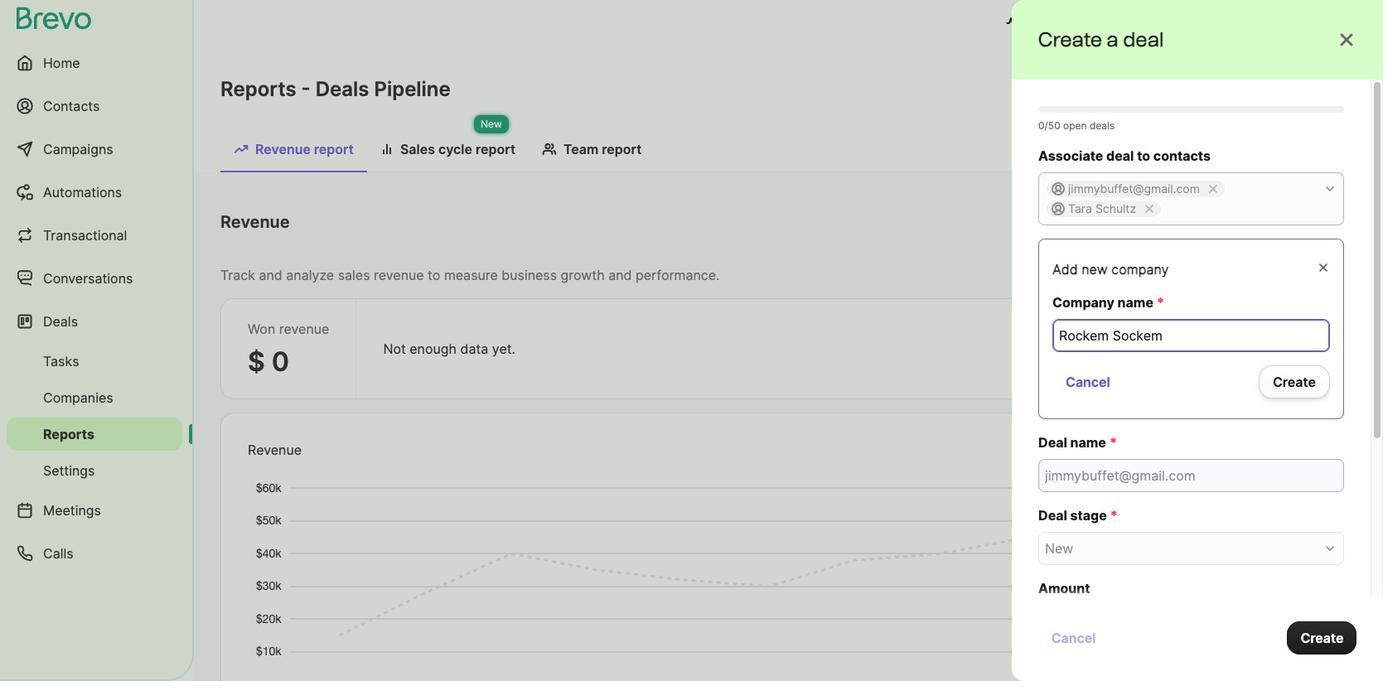 Task type: vqa. For each thing, say whether or not it's contained in the screenshot.
3rd delete from the bottom of the page
no



Task type: describe. For each thing, give the bounding box(es) containing it.
revenue report
[[255, 141, 354, 157]]

none text field inside create a deal dialog
[[1053, 319, 1330, 352]]

conversations link
[[7, 259, 182, 298]]

deal for associate
[[1106, 148, 1134, 164]]

$
[[248, 346, 265, 378]]

sales
[[338, 267, 370, 283]]

and for track
[[259, 267, 282, 283]]

add
[[1053, 261, 1078, 278]]

12/19/2022
[[1105, 220, 1175, 237]]

analyze
[[286, 267, 334, 283]]

won revenue $ 0
[[248, 321, 329, 378]]

range
[[1049, 220, 1085, 237]]

1 horizontal spatial data
[[1159, 448, 1187, 465]]

companies
[[43, 390, 113, 406]]

1 vertical spatial cancel button
[[1038, 622, 1110, 655]]

and for usage
[[1070, 15, 1094, 31]]

won
[[248, 321, 275, 337]]

progress bar inside create a deal dialog
[[1038, 106, 1344, 113]]

meetings
[[43, 502, 101, 519]]

0 horizontal spatial data
[[460, 341, 488, 357]]

deal for deal name
[[1038, 434, 1067, 451]]

revenue for date range
[[220, 212, 290, 232]]

measure
[[444, 267, 498, 283]]

calls link
[[7, 534, 182, 574]]

pipeline
[[374, 77, 451, 101]]

contacts
[[43, 98, 100, 114]]

0 vertical spatial create button
[[1259, 365, 1330, 399]]

reports link
[[7, 418, 182, 451]]

revenue inside won revenue $ 0
[[279, 321, 329, 337]]

create deal
[[1242, 448, 1315, 465]]

team report link
[[529, 133, 655, 171]]

usage and plan
[[1026, 15, 1125, 31]]

company
[[1053, 294, 1115, 311]]

create a deal
[[1038, 27, 1164, 51]]

cancel for the topmost the cancel button
[[1066, 374, 1110, 390]]

report for team report
[[602, 141, 642, 157]]

deal for create
[[1288, 448, 1315, 465]]

associate deal to contacts
[[1038, 148, 1211, 164]]

settings link
[[7, 454, 182, 487]]

0 horizontal spatial deals
[[43, 313, 78, 330]]

0 vertical spatial not enough data yet.
[[383, 341, 515, 357]]

companies link
[[7, 381, 182, 414]]

0
[[272, 346, 289, 378]]

schultz
[[1096, 201, 1136, 215]]

create deal button
[[1227, 440, 1329, 473]]

0 vertical spatial enough
[[410, 341, 457, 357]]

1 horizontal spatial and
[[609, 267, 632, 283]]

0 horizontal spatial not
[[383, 341, 406, 357]]

reports - deals pipeline
[[220, 77, 451, 101]]

sales
[[400, 141, 435, 157]]

amount
[[1038, 580, 1090, 597]]

home
[[43, 55, 80, 71]]

usage
[[1026, 15, 1067, 31]]

1 horizontal spatial revenue
[[374, 267, 424, 283]]

deal for deal stage
[[1038, 507, 1067, 524]]

reports for reports
[[43, 426, 94, 443]]

0 vertical spatial yet.
[[492, 341, 515, 357]]

deal name *
[[1038, 434, 1117, 451]]

track and analyze sales revenue to measure business growth and performance.
[[220, 267, 720, 283]]

associate
[[1038, 148, 1103, 164]]

automations
[[43, 184, 122, 201]]

2 report from the left
[[476, 141, 516, 157]]

* for deal name *
[[1110, 434, 1117, 451]]

sales cycle report
[[400, 141, 516, 157]]

sales cycle report link
[[367, 133, 529, 171]]

deals
[[1090, 119, 1115, 132]]

usage and plan button
[[993, 7, 1138, 40]]

cycle
[[438, 141, 472, 157]]

tasks
[[43, 353, 79, 370]]

1 vertical spatial not enough data yet.
[[1082, 448, 1214, 465]]

12/19/2022 - 01/06/2023
[[1105, 220, 1258, 237]]

- for 01/06/2023
[[1177, 220, 1183, 237]]

campaigns
[[43, 141, 113, 157]]

1 vertical spatial yet.
[[1191, 448, 1214, 465]]

report for revenue report
[[314, 141, 354, 157]]

meetings link
[[7, 491, 182, 530]]

calls
[[43, 545, 73, 562]]

1 horizontal spatial enough
[[1108, 448, 1155, 465]]

date
[[1016, 220, 1045, 237]]

tasks link
[[7, 345, 182, 378]]

0/50 open deals
[[1038, 119, 1115, 132]]



Task type: locate. For each thing, give the bounding box(es) containing it.
1 report from the left
[[314, 141, 354, 157]]

name
[[1118, 294, 1154, 311], [1070, 434, 1106, 451]]

2 vertical spatial *
[[1110, 507, 1118, 524]]

usd
[[1038, 644, 1063, 658]]

to left measure
[[428, 267, 440, 283]]

tab list
[[220, 133, 1357, 172]]

0 vertical spatial deals
[[315, 77, 369, 101]]

team report
[[564, 141, 642, 157]]

plan
[[1097, 15, 1125, 31]]

deals left pipeline
[[315, 77, 369, 101]]

cancel for bottom the cancel button
[[1052, 630, 1096, 646]]

revenue inside tab list
[[255, 141, 311, 157]]

None text field
[[1053, 319, 1330, 352]]

01/06/2023
[[1185, 220, 1258, 237]]

1 vertical spatial -
[[1177, 220, 1183, 237]]

tab list containing revenue report
[[220, 133, 1357, 172]]

* down 'company'
[[1157, 294, 1164, 311]]

a
[[1107, 27, 1119, 51]]

settings
[[43, 462, 95, 479]]

deal up "deal stage *"
[[1038, 434, 1067, 451]]

company
[[1112, 261, 1169, 278]]

progress bar
[[1038, 106, 1344, 113]]

yet. down the business
[[492, 341, 515, 357]]

performance.
[[636, 267, 720, 283]]

0 vertical spatial -
[[301, 77, 311, 101]]

report right the cycle
[[476, 141, 516, 157]]

cancel up deal name *
[[1066, 374, 1110, 390]]

- right 12/19/2022
[[1177, 220, 1183, 237]]

deals up tasks
[[43, 313, 78, 330]]

0 vertical spatial cancel button
[[1053, 365, 1124, 399]]

deal inside button
[[1288, 448, 1315, 465]]

1 vertical spatial enough
[[1108, 448, 1155, 465]]

revenue right sales
[[374, 267, 424, 283]]

and right track
[[259, 267, 282, 283]]

1 vertical spatial deal
[[1038, 507, 1067, 524]]

deal
[[1123, 27, 1164, 51], [1106, 148, 1134, 164], [1288, 448, 1315, 465]]

cancel button
[[1053, 365, 1124, 399], [1038, 622, 1110, 655]]

2 vertical spatial deal
[[1288, 448, 1315, 465]]

*
[[1157, 294, 1164, 311], [1110, 434, 1117, 451], [1110, 507, 1118, 524]]

- up revenue report
[[301, 77, 311, 101]]

not enough data yet.
[[383, 341, 515, 357], [1082, 448, 1214, 465]]

0 horizontal spatial reports
[[43, 426, 94, 443]]

and right the growth
[[609, 267, 632, 283]]

0 vertical spatial revenue
[[255, 141, 311, 157]]

0 vertical spatial deal
[[1123, 27, 1164, 51]]

1 vertical spatial reports
[[43, 426, 94, 443]]

automations link
[[7, 172, 182, 212]]

0 horizontal spatial enough
[[410, 341, 457, 357]]

1 vertical spatial data
[[1159, 448, 1187, 465]]

and inside button
[[1070, 15, 1094, 31]]

cancel down amount at the right bottom of page
[[1052, 630, 1096, 646]]

0 vertical spatial data
[[460, 341, 488, 357]]

create a deal dialog
[[1012, 0, 1383, 681]]

0 vertical spatial *
[[1157, 294, 1164, 311]]

team
[[564, 141, 599, 157]]

name for company name
[[1118, 294, 1154, 311]]

0 horizontal spatial revenue
[[279, 321, 329, 337]]

report down reports - deals pipeline
[[314, 141, 354, 157]]

reports
[[220, 77, 296, 101], [43, 426, 94, 443]]

growth
[[561, 267, 605, 283]]

0 horizontal spatial to
[[428, 267, 440, 283]]

tara schultz
[[1068, 201, 1136, 215]]

cancel button up deal name *
[[1053, 365, 1124, 399]]

1 horizontal spatial -
[[1177, 220, 1183, 237]]

1 vertical spatial create button
[[1287, 622, 1357, 655]]

0 horizontal spatial name
[[1070, 434, 1106, 451]]

date range
[[1016, 220, 1085, 237]]

0/50
[[1038, 119, 1060, 132]]

transactional link
[[7, 215, 182, 255]]

0 vertical spatial name
[[1118, 294, 1154, 311]]

reports up settings
[[43, 426, 94, 443]]

revenue report link
[[220, 133, 367, 172]]

to
[[1137, 148, 1150, 164], [428, 267, 440, 283]]

reports for reports - deals pipeline
[[220, 77, 296, 101]]

0 vertical spatial not
[[383, 341, 406, 357]]

2 deal from the top
[[1038, 507, 1067, 524]]

home link
[[7, 43, 182, 83]]

0 vertical spatial deal
[[1038, 434, 1067, 451]]

2 horizontal spatial and
[[1070, 15, 1094, 31]]

and
[[1070, 15, 1094, 31], [259, 267, 282, 283], [609, 267, 632, 283]]

1 horizontal spatial reports
[[220, 77, 296, 101]]

tara
[[1068, 201, 1092, 215]]

3 report from the left
[[602, 141, 642, 157]]

open
[[1063, 119, 1087, 132]]

deal
[[1038, 434, 1067, 451], [1038, 507, 1067, 524]]

deal stage *
[[1038, 507, 1118, 524]]

2 horizontal spatial report
[[602, 141, 642, 157]]

reports inside "link"
[[43, 426, 94, 443]]

0 horizontal spatial yet.
[[492, 341, 515, 357]]

track
[[220, 267, 255, 283]]

reports up revenue report link
[[220, 77, 296, 101]]

campaigns link
[[7, 129, 182, 169]]

0 vertical spatial cancel
[[1066, 374, 1110, 390]]

1 horizontal spatial not enough data yet.
[[1082, 448, 1214, 465]]

0 horizontal spatial report
[[314, 141, 354, 157]]

deals link
[[7, 302, 182, 341]]

cancel button down amount at the right bottom of page
[[1038, 622, 1110, 655]]

enough down track and analyze sales revenue to measure business growth and performance. on the top
[[410, 341, 457, 357]]

business
[[502, 267, 557, 283]]

create
[[1038, 27, 1103, 51], [1273, 374, 1316, 390], [1242, 448, 1285, 465], [1300, 630, 1343, 646]]

report
[[314, 141, 354, 157], [476, 141, 516, 157], [602, 141, 642, 157]]

add new company
[[1053, 261, 1169, 278]]

* up "deal stage *"
[[1110, 434, 1117, 451]]

1 horizontal spatial yet.
[[1191, 448, 1214, 465]]

2 vertical spatial revenue
[[248, 442, 302, 458]]

0 horizontal spatial -
[[301, 77, 311, 101]]

and left plan
[[1070, 15, 1094, 31]]

name for deal name
[[1070, 434, 1106, 451]]

enough up "deal stage *"
[[1108, 448, 1155, 465]]

1 vertical spatial to
[[428, 267, 440, 283]]

0 vertical spatial revenue
[[374, 267, 424, 283]]

1 vertical spatial not
[[1082, 448, 1105, 465]]

- for deals
[[301, 77, 311, 101]]

1 vertical spatial revenue
[[279, 321, 329, 337]]

report right team
[[602, 141, 642, 157]]

name up stage
[[1070, 434, 1106, 451]]

1 vertical spatial *
[[1110, 434, 1117, 451]]

conversations
[[43, 270, 133, 287]]

revenue
[[255, 141, 311, 157], [220, 212, 290, 232], [248, 442, 302, 458]]

1 deal from the top
[[1038, 434, 1067, 451]]

1 vertical spatial name
[[1070, 434, 1106, 451]]

revenue
[[374, 267, 424, 283], [279, 321, 329, 337]]

1 horizontal spatial not
[[1082, 448, 1105, 465]]

1 vertical spatial deal
[[1106, 148, 1134, 164]]

1 vertical spatial revenue
[[220, 212, 290, 232]]

deal left stage
[[1038, 507, 1067, 524]]

yet. left create deal button
[[1191, 448, 1214, 465]]

revenue for not enough data yet.
[[248, 442, 302, 458]]

jimmybuffet@gmail.com
[[1068, 182, 1200, 196]]

deals
[[315, 77, 369, 101], [43, 313, 78, 330]]

0 horizontal spatial not enough data yet.
[[383, 341, 515, 357]]

0 vertical spatial to
[[1137, 148, 1150, 164]]

not
[[383, 341, 406, 357], [1082, 448, 1105, 465]]

name down 'company'
[[1118, 294, 1154, 311]]

1 horizontal spatial name
[[1118, 294, 1154, 311]]

to up jimmybuffet@gmail.com
[[1137, 148, 1150, 164]]

to inside create a deal dialog
[[1137, 148, 1150, 164]]

-
[[301, 77, 311, 101], [1177, 220, 1183, 237]]

revenue up 0
[[279, 321, 329, 337]]

1 horizontal spatial report
[[476, 141, 516, 157]]

enough
[[410, 341, 457, 357], [1108, 448, 1155, 465]]

contacts link
[[7, 86, 182, 126]]

cancel
[[1066, 374, 1110, 390], [1052, 630, 1096, 646]]

0 horizontal spatial and
[[259, 267, 282, 283]]

stage
[[1070, 507, 1107, 524]]

create button
[[1259, 365, 1330, 399], [1287, 622, 1357, 655]]

contacts
[[1153, 148, 1211, 164]]

1 vertical spatial deals
[[43, 313, 78, 330]]

new
[[1082, 261, 1108, 278]]

* for company name *
[[1157, 294, 1164, 311]]

1 horizontal spatial to
[[1137, 148, 1150, 164]]

1 vertical spatial cancel
[[1052, 630, 1096, 646]]

transactional
[[43, 227, 127, 244]]

0 vertical spatial reports
[[220, 77, 296, 101]]

data
[[460, 341, 488, 357], [1159, 448, 1187, 465]]

company name *
[[1053, 294, 1164, 311]]

* for deal stage *
[[1110, 507, 1118, 524]]

1 horizontal spatial deals
[[315, 77, 369, 101]]

* right stage
[[1110, 507, 1118, 524]]



